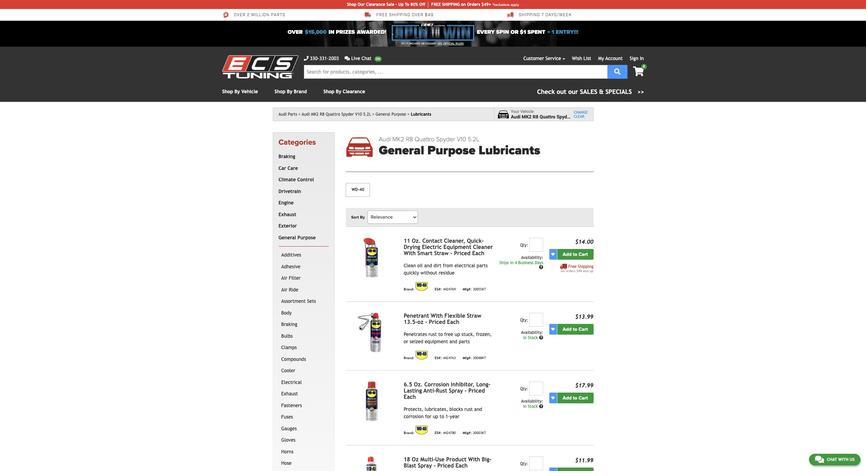 Task type: vqa. For each thing, say whether or not it's contained in the screenshot.
Million
yes



Task type: describe. For each thing, give the bounding box(es) containing it.
audi inside your vehicle audi mk2 r8 quattro spyder v10 5.2l
[[511, 114, 521, 120]]

es#: 4424763
[[435, 357, 456, 361]]

11 oz. contact cleaner, quick- drying electric equipment cleaner with smart straw - priced each
[[404, 238, 493, 257]]

add to wish list image
[[551, 253, 555, 256]]

climate control link
[[277, 174, 327, 186]]

with inside 'penetrant with flexible straw 13.5-oz - priced each'
[[431, 313, 443, 319]]

priced inside 11 oz. contact cleaner, quick- drying electric equipment cleaner with smart straw - priced each
[[454, 250, 471, 257]]

add for $13.99
[[563, 327, 572, 333]]

by for vehicle
[[235, 89, 240, 94]]

filter
[[289, 276, 301, 281]]

in stock for 6.5 oz. corrosion inhibitor, long- lasting anti-rust spray - priced each
[[523, 405, 539, 409]]

shop by vehicle
[[222, 89, 258, 94]]

fuses
[[281, 415, 293, 420]]

change link
[[574, 110, 588, 114]]

air filter link
[[280, 273, 327, 285]]

to inside penetrates rust to free up stuck, frozen, or seized equipment and parts
[[438, 332, 443, 337]]

audi for audi mk2 r8 quattro spyder v10 5.2l general purpose lubricants
[[379, 136, 391, 143]]

braking inside general purpose subcategories element
[[281, 322, 297, 328]]

without
[[421, 270, 437, 276]]

horns link
[[280, 447, 327, 458]]

vehicle inside your vehicle audi mk2 r8 quattro spyder v10 5.2l
[[520, 109, 534, 114]]

care
[[288, 166, 298, 171]]

2 mfg#: from the top
[[463, 357, 472, 361]]

free shipping over $49 link
[[365, 12, 434, 18]]

v10 for audi mk2 r8 quattro spyder v10 5.2l general purpose lubricants
[[457, 136, 466, 143]]

blast
[[404, 463, 416, 470]]

oz
[[412, 457, 419, 463]]

over 2 million parts
[[234, 13, 285, 18]]

ecs tuning image
[[222, 55, 298, 79]]

$1
[[520, 29, 526, 36]]

shipping inside the free shipping on orders $49 and up
[[578, 264, 594, 269]]

11 oz. contact cleaner, quick- drying electric equipment cleaner with smart straw - priced each link
[[404, 238, 493, 257]]

7
[[542, 13, 544, 18]]

es#4424780 - 30003kt - 6.5 oz. corrosion inhibitor, long-lasting anti-rust spray - priced each - protects, lubricates, blocks rust and corrosion for up to 1-year - wd-40 - audi bmw volkswagen mercedes benz mini porsche image
[[346, 382, 398, 421]]

to for penetrant with flexible straw 13.5-oz - priced each
[[573, 327, 577, 333]]

mk2 inside your vehicle audi mk2 r8 quattro spyder v10 5.2l
[[522, 114, 532, 120]]

es#: for straw
[[435, 288, 442, 292]]

general inside audi mk2 r8 quattro spyder v10 5.2l general purpose lubricants
[[379, 143, 424, 158]]

5.2l for audi mk2 r8 quattro spyder v10 5.2l
[[363, 112, 371, 117]]

sign in link
[[630, 56, 644, 61]]

30048kt
[[473, 357, 486, 361]]

product
[[446, 457, 467, 463]]

qty: for penetrant with flexible straw 13.5-oz - priced each
[[520, 318, 528, 323]]

to inside protects, lubricates, blocks rust and corrosion for up to 1-year
[[440, 414, 444, 420]]

priced inside 18 oz multi-use product with big- blast spray - priced each
[[437, 463, 454, 470]]

and inside the free shipping on orders $49 and up
[[583, 269, 589, 273]]

chat inside live chat 'link'
[[362, 56, 372, 61]]

see official rules link
[[438, 42, 464, 46]]

body link
[[280, 308, 327, 319]]

4 qty: from the top
[[520, 462, 528, 467]]

categories
[[279, 138, 316, 147]]

spin
[[496, 29, 509, 36]]

purchase
[[407, 42, 421, 45]]

phone image
[[304, 56, 309, 61]]

drivetrain
[[279, 189, 301, 194]]

to for 11 oz. contact cleaner, quick- drying electric equipment cleaner with smart straw - priced each
[[573, 252, 577, 258]]

2 brand: from the top
[[404, 357, 414, 361]]

0 vertical spatial vehicle
[[241, 89, 258, 94]]

80%
[[411, 2, 418, 7]]

40
[[359, 187, 364, 192]]

5.2l for audi mk2 r8 quattro spyder v10 5.2l general purpose lubricants
[[468, 136, 480, 143]]

1 horizontal spatial general purpose link
[[376, 112, 410, 117]]

customer
[[524, 56, 544, 61]]

sales & specials
[[580, 88, 632, 95]]

with
[[838, 458, 849, 463]]

spray for multi-
[[418, 463, 432, 470]]

priced inside 'penetrant with flexible straw 13.5-oz - priced each'
[[429, 319, 446, 326]]

brand: for straw
[[404, 288, 414, 292]]

air ride
[[281, 287, 298, 293]]

oz. for drying
[[412, 238, 421, 244]]

assortment sets link
[[280, 296, 327, 308]]

$15,000
[[305, 29, 327, 36]]

on inside the free shipping on orders $49 and up
[[561, 269, 565, 273]]

$49 inside the free shipping on orders $49 and up
[[577, 269, 582, 273]]

year
[[450, 414, 459, 420]]

clean oil and dirt from electrical parts quickly without residue
[[404, 263, 488, 276]]

1 vertical spatial exhaust link
[[280, 389, 327, 400]]

add to cart for $14.00
[[563, 252, 588, 258]]

spent
[[528, 29, 545, 36]]

each inside 18 oz multi-use product with big- blast spray - priced each
[[456, 463, 468, 470]]

v10 for audi mk2 r8 quattro spyder v10 5.2l
[[355, 112, 362, 117]]

necessary.
[[421, 42, 437, 45]]

each inside 11 oz. contact cleaner, quick- drying electric equipment cleaner with smart straw - priced each
[[472, 250, 484, 257]]

wd-40
[[352, 187, 364, 192]]

add for $17.99
[[563, 396, 572, 401]]

penetrates
[[404, 332, 427, 337]]

0 vertical spatial or
[[511, 29, 519, 36]]

car
[[279, 166, 286, 171]]

oz. for lasting
[[414, 382, 423, 388]]

0 vertical spatial lubricants
[[411, 112, 431, 117]]

0 horizontal spatial in
[[329, 29, 334, 36]]

free shipping on orders $49 and up
[[561, 264, 594, 273]]

v10 inside your vehicle audi mk2 r8 quattro spyder v10 5.2l
[[573, 114, 581, 120]]

.
[[464, 42, 464, 45]]

parts inside 'link'
[[271, 13, 285, 18]]

up inside penetrates rust to free up stuck, frozen, or seized equipment and parts
[[455, 332, 460, 337]]

0 vertical spatial exhaust
[[279, 212, 296, 217]]

sort
[[351, 215, 359, 220]]

my account
[[598, 56, 623, 61]]

parts
[[288, 112, 297, 117]]

0 link
[[628, 64, 647, 77]]

0 horizontal spatial $49
[[425, 13, 434, 18]]

oil
[[417, 263, 423, 269]]

qty: for 11 oz. contact cleaner, quick- drying electric equipment cleaner with smart straw - priced each
[[520, 243, 528, 248]]

service
[[546, 56, 561, 61]]

from
[[443, 263, 453, 269]]

mfg#: 30055kt
[[463, 288, 486, 292]]

shop our clearance sale - up to 80% off
[[347, 2, 425, 7]]

general inside category navigation element
[[279, 235, 296, 241]]

audi parts link
[[279, 112, 301, 117]]

0 vertical spatial exhaust link
[[277, 209, 327, 221]]

1 vertical spatial braking link
[[280, 319, 327, 331]]

question circle image for $17.99
[[539, 405, 543, 409]]

corrosion
[[425, 382, 449, 388]]

4424769
[[443, 288, 456, 292]]

exterior link
[[277, 221, 327, 232]]

category navigation element
[[273, 132, 335, 472]]

with inside 18 oz multi-use product with big- blast spray - priced each
[[468, 457, 480, 463]]

18 oz multi-use product with big- blast spray - priced each
[[404, 457, 492, 470]]

mfg#: for smart
[[463, 288, 472, 292]]

comments image
[[815, 456, 824, 464]]

add to wish list image for $17.99
[[551, 397, 555, 400]]

equipment
[[444, 244, 471, 251]]

days/week
[[546, 13, 572, 18]]

smart
[[417, 250, 433, 257]]

off
[[419, 2, 425, 7]]

add to cart for $17.99
[[563, 396, 588, 401]]

lasting
[[404, 388, 422, 394]]

cart for $17.99
[[579, 396, 588, 401]]

quattro for audi mk2 r8 quattro spyder v10 5.2l
[[326, 112, 340, 117]]

shop for shop by clearance
[[324, 89, 334, 94]]

each inside 6.5 oz. corrosion inhibitor, long- lasting anti-rust spray - priced each
[[404, 394, 416, 401]]

0 vertical spatial in
[[640, 56, 644, 61]]

gloves
[[281, 438, 296, 443]]

0 vertical spatial braking
[[279, 154, 295, 160]]

lubricants inside audi mk2 r8 quattro spyder v10 5.2l general purpose lubricants
[[479, 143, 540, 158]]

air for air ride
[[281, 287, 287, 293]]

my account link
[[598, 56, 623, 61]]

oz
[[418, 319, 424, 326]]

business
[[518, 261, 534, 265]]

body
[[281, 310, 292, 316]]

1 horizontal spatial in
[[510, 261, 514, 265]]

spray for corrosion
[[449, 388, 463, 394]]

rust
[[436, 388, 447, 394]]

general purpose subcategories element
[[279, 247, 329, 472]]

add to cart button for $13.99
[[557, 324, 594, 335]]

$14.00
[[575, 239, 594, 245]]

quattro inside your vehicle audi mk2 r8 quattro spyder v10 5.2l
[[540, 114, 556, 120]]

up inside protects, lubricates, blocks rust and corrosion for up to 1-year
[[433, 414, 438, 420]]

to
[[405, 2, 409, 7]]

compounds
[[281, 357, 306, 362]]

quattro for audi mk2 r8 quattro spyder v10 5.2l general purpose lubricants
[[415, 136, 435, 143]]

sale
[[387, 2, 394, 7]]

or inside penetrates rust to free up stuck, frozen, or seized equipment and parts
[[404, 339, 408, 345]]

penetrant
[[404, 313, 429, 319]]

0 vertical spatial general purpose
[[376, 112, 406, 117]]

add to cart button for $14.00
[[557, 249, 594, 260]]

cleaner
[[473, 244, 493, 251]]

2 wd-40 - corporate logo image from the top
[[416, 351, 428, 360]]

2 es#: from the top
[[435, 357, 442, 361]]

spyder inside your vehicle audi mk2 r8 quattro spyder v10 5.2l
[[557, 114, 572, 120]]

331-
[[319, 56, 329, 61]]

shop for shop our clearance sale - up to 80% off
[[347, 2, 356, 7]]

to for 6.5 oz. corrosion inhibitor, long- lasting anti-rust spray - priced each
[[573, 396, 577, 401]]

- inside 18 oz multi-use product with big- blast spray - priced each
[[434, 463, 436, 470]]

your vehicle audi mk2 r8 quattro spyder v10 5.2l
[[511, 109, 592, 120]]

cooler link
[[280, 366, 327, 377]]

penetrates rust to free up stuck, frozen, or seized equipment and parts
[[404, 332, 492, 345]]

additives link
[[280, 250, 327, 261]]

add for $14.00
[[563, 252, 572, 258]]

free shipping over $49
[[376, 13, 434, 18]]

us
[[850, 458, 855, 463]]

sign in
[[630, 56, 644, 61]]

mk2 for audi mk2 r8 quattro spyder v10 5.2l
[[311, 112, 319, 117]]

over 2 million parts link
[[222, 12, 285, 18]]

exhaust inside general purpose subcategories element
[[281, 392, 298, 397]]

add to wish list image for $13.99
[[551, 328, 555, 331]]

quick-
[[467, 238, 484, 244]]

availability: for 11 oz. contact cleaner, quick- drying electric equipment cleaner with smart straw - priced each
[[521, 255, 543, 260]]



Task type: locate. For each thing, give the bounding box(es) containing it.
cart down $13.99
[[579, 327, 588, 333]]

residue
[[439, 270, 455, 276]]

oz. right 6.5
[[414, 382, 423, 388]]

each
[[472, 250, 484, 257], [447, 319, 459, 326], [404, 394, 416, 401], [456, 463, 468, 470]]

braking link up bulbs
[[280, 319, 327, 331]]

1 in stock from the top
[[523, 336, 539, 341]]

5.2l inside your vehicle audi mk2 r8 quattro spyder v10 5.2l
[[582, 114, 592, 120]]

1 vertical spatial purpose
[[428, 143, 476, 158]]

clearance for our
[[366, 2, 385, 7]]

orders
[[566, 269, 576, 273]]

18
[[404, 457, 410, 463]]

over
[[412, 13, 424, 18]]

3 cart from the top
[[579, 396, 588, 401]]

v10 inside audi mk2 r8 quattro spyder v10 5.2l general purpose lubricants
[[457, 136, 466, 143]]

each down "quick-"
[[472, 250, 484, 257]]

1 horizontal spatial mk2
[[392, 136, 404, 143]]

search image
[[614, 68, 621, 75]]

parts inside clean oil and dirt from electrical parts quickly without residue
[[477, 263, 488, 269]]

0 vertical spatial clearance
[[366, 2, 385, 7]]

clearance right our
[[366, 2, 385, 7]]

shop by vehicle link
[[222, 89, 258, 94]]

apply
[[511, 3, 519, 6]]

brand: down quickly
[[404, 288, 414, 292]]

0 horizontal spatial general purpose link
[[277, 232, 327, 244]]

3 add to cart from the top
[[563, 396, 588, 401]]

0 horizontal spatial shipping
[[519, 13, 540, 18]]

shop inside shop our clearance sale - up to 80% off link
[[347, 2, 356, 7]]

ship
[[442, 2, 451, 7]]

cart for $13.99
[[579, 327, 588, 333]]

or left $1
[[511, 29, 519, 36]]

audi inside audi mk2 r8 quattro spyder v10 5.2l general purpose lubricants
[[379, 136, 391, 143]]

specials
[[606, 88, 632, 95]]

with left big-
[[468, 457, 480, 463]]

2 vertical spatial es#:
[[435, 432, 442, 436]]

oz. inside 6.5 oz. corrosion inhibitor, long- lasting anti-rust spray - priced each
[[414, 382, 423, 388]]

0 horizontal spatial chat
[[362, 56, 372, 61]]

- inside 11 oz. contact cleaner, quick- drying electric equipment cleaner with smart straw - priced each
[[450, 250, 452, 257]]

availability: for 6.5 oz. corrosion inhibitor, long- lasting anti-rust spray - priced each
[[521, 399, 543, 404]]

clamps
[[281, 345, 297, 351]]

5.2l inside audi mk2 r8 quattro spyder v10 5.2l general purpose lubricants
[[468, 136, 480, 143]]

0 horizontal spatial or
[[404, 339, 408, 345]]

quattro inside audi mk2 r8 quattro spyder v10 5.2l general purpose lubricants
[[415, 136, 435, 143]]

2 add to cart from the top
[[563, 327, 588, 333]]

purpose for the rightmost general purpose link
[[392, 112, 406, 117]]

audi for audi mk2 r8 quattro spyder v10 5.2l
[[302, 112, 310, 117]]

2 vertical spatial with
[[468, 457, 480, 463]]

1 vertical spatial up
[[455, 332, 460, 337]]

general purpose link
[[376, 112, 410, 117], [277, 232, 327, 244]]

1 vertical spatial on
[[561, 269, 565, 273]]

straw inside 'penetrant with flexible straw 13.5-oz - priced each'
[[467, 313, 482, 319]]

2 vertical spatial parts
[[459, 339, 470, 345]]

es#:
[[435, 288, 442, 292], [435, 357, 442, 361], [435, 432, 442, 436]]

audi mk2 r8 quattro spyder v10 5.2l
[[302, 112, 371, 117]]

free for shipping
[[376, 13, 388, 18]]

spyder for audi mk2 r8 quattro spyder v10 5.2l general purpose lubricants
[[436, 136, 455, 143]]

0 vertical spatial $49
[[425, 13, 434, 18]]

2 horizontal spatial quattro
[[540, 114, 556, 120]]

over for over $15,000 in prizes
[[288, 29, 303, 36]]

straw up the 'dirt'
[[434, 250, 449, 257]]

up inside the free shipping on orders $49 and up
[[590, 269, 594, 273]]

0 horizontal spatial parts
[[271, 13, 285, 18]]

$49 right over
[[425, 13, 434, 18]]

parts right electrical
[[477, 263, 488, 269]]

add to cart
[[563, 252, 588, 258], [563, 327, 588, 333], [563, 396, 588, 401]]

vehicle down ecs tuning image on the top of page
[[241, 89, 258, 94]]

live chat
[[351, 56, 372, 61]]

0 vertical spatial braking link
[[277, 151, 327, 163]]

shopping cart image
[[633, 67, 644, 76]]

add to cart button for $17.99
[[557, 393, 594, 404]]

comments image
[[345, 56, 350, 61]]

corrosion
[[404, 414, 424, 420]]

1 horizontal spatial or
[[511, 29, 519, 36]]

vehicle right the your
[[520, 109, 534, 114]]

braking link up care
[[277, 151, 327, 163]]

parts inside penetrates rust to free up stuck, frozen, or seized equipment and parts
[[459, 339, 470, 345]]

1 es#: from the top
[[435, 288, 442, 292]]

oz. inside 11 oz. contact cleaner, quick- drying electric equipment cleaner with smart straw - priced each
[[412, 238, 421, 244]]

purpose for general purpose link to the bottom
[[298, 235, 316, 241]]

bulbs link
[[280, 331, 327, 342]]

brand: down seized
[[404, 357, 414, 361]]

no
[[402, 42, 406, 45]]

purpose inside category navigation element
[[298, 235, 316, 241]]

1 qty: from the top
[[520, 243, 528, 248]]

1 stock from the top
[[528, 336, 538, 341]]

- inside 6.5 oz. corrosion inhibitor, long- lasting anti-rust spray - priced each
[[465, 388, 467, 394]]

shop for shop by brand
[[275, 89, 286, 94]]

0 horizontal spatial lubricants
[[411, 112, 431, 117]]

rust inside penetrates rust to free up stuck, frozen, or seized equipment and parts
[[429, 332, 437, 337]]

2 horizontal spatial with
[[468, 457, 480, 463]]

exhaust link up the fasteners at the bottom left of the page
[[280, 389, 327, 400]]

2 add from the top
[[563, 327, 572, 333]]

330-331-2003
[[310, 56, 339, 61]]

exhaust down electrical
[[281, 392, 298, 397]]

1 vertical spatial exhaust
[[281, 392, 298, 397]]

cooler
[[281, 368, 295, 374]]

3 brand: from the top
[[404, 432, 414, 436]]

r8 inside audi mk2 r8 quattro spyder v10 5.2l general purpose lubricants
[[406, 136, 413, 143]]

wd-40 link
[[346, 183, 370, 197]]

priced inside 6.5 oz. corrosion inhibitor, long- lasting anti-rust spray - priced each
[[469, 388, 485, 394]]

1 add from the top
[[563, 252, 572, 258]]

1 vertical spatial mfg#:
[[463, 357, 472, 361]]

brand: for each
[[404, 432, 414, 436]]

electrical
[[455, 263, 475, 269]]

1 vertical spatial vehicle
[[520, 109, 534, 114]]

mk2 for audi mk2 r8 quattro spyder v10 5.2l general purpose lubricants
[[392, 136, 404, 143]]

with right oz at the bottom left
[[431, 313, 443, 319]]

1 vertical spatial lubricants
[[479, 143, 540, 158]]

over left $15,000
[[288, 29, 303, 36]]

0 vertical spatial in
[[329, 29, 334, 36]]

add to cart button
[[557, 249, 594, 260], [557, 324, 594, 335], [557, 393, 594, 404]]

1 horizontal spatial quattro
[[415, 136, 435, 143]]

up right for
[[433, 414, 438, 420]]

parts down stuck,
[[459, 339, 470, 345]]

our
[[358, 2, 365, 7]]

0 horizontal spatial mk2
[[311, 112, 319, 117]]

4
[[515, 261, 517, 265]]

2 vertical spatial up
[[433, 414, 438, 420]]

- inside 'penetrant with flexible straw 13.5-oz - priced each'
[[425, 319, 427, 326]]

- left long-
[[465, 388, 467, 394]]

adhesive
[[281, 264, 301, 270]]

electric
[[422, 244, 442, 251]]

1 cart from the top
[[579, 252, 588, 258]]

clearance up "audi mk2 r8 quattro spyder v10 5.2l" link
[[343, 89, 365, 94]]

ecs tuning 'spin to win' contest logo image
[[392, 24, 474, 41]]

cart down '$14.00'
[[579, 252, 588, 258]]

1 vertical spatial braking
[[281, 322, 297, 328]]

0 vertical spatial parts
[[271, 13, 285, 18]]

2 horizontal spatial mk2
[[522, 114, 532, 120]]

mfg#: left 30003kt
[[463, 432, 472, 436]]

-
[[396, 2, 397, 7], [450, 250, 452, 257], [425, 319, 427, 326], [465, 388, 467, 394], [434, 463, 436, 470]]

es#4424452 - 49009kt - 18 oz multi-use product with big-blast spray - priced each - liquid, stop squeaks, removes & protects, loosens rusted parts, free sticky mechanisms, drives out moisture - wd-40 - audi bmw volkswagen mercedes benz mini porsche image
[[346, 457, 398, 472]]

straw
[[434, 250, 449, 257], [467, 313, 482, 319]]

spyder inside audi mk2 r8 quattro spyder v10 5.2l general purpose lubricants
[[436, 136, 455, 143]]

wish list
[[572, 56, 591, 61]]

mfg#: for priced
[[463, 432, 472, 436]]

2 vertical spatial add to cart
[[563, 396, 588, 401]]

0 vertical spatial over
[[234, 13, 246, 18]]

1 add to cart from the top
[[563, 252, 588, 258]]

add to cart button up the free shipping on orders $49 and up at the bottom
[[557, 249, 594, 260]]

straw right flexible
[[467, 313, 482, 319]]

30055kt
[[473, 288, 486, 292]]

1 horizontal spatial $49
[[577, 269, 582, 273]]

2 horizontal spatial r8
[[533, 114, 539, 120]]

es#: left the 4424763 at right bottom
[[435, 357, 442, 361]]

1 vertical spatial es#:
[[435, 357, 442, 361]]

big-
[[482, 457, 492, 463]]

$11.99
[[575, 458, 594, 464]]

in for $13.99
[[523, 336, 527, 341]]

or left seized
[[404, 339, 408, 345]]

1 horizontal spatial up
[[455, 332, 460, 337]]

2 stock from the top
[[528, 405, 538, 409]]

1 wd-40 - corporate logo image from the top
[[416, 282, 428, 291]]

over inside 'link'
[[234, 13, 246, 18]]

parts right 'million'
[[271, 13, 285, 18]]

2 vertical spatial brand:
[[404, 432, 414, 436]]

spray inside 18 oz multi-use product with big- blast spray - priced each
[[418, 463, 432, 470]]

over left 2
[[234, 13, 246, 18]]

2 vertical spatial cart
[[579, 396, 588, 401]]

2 availability: from the top
[[521, 331, 543, 335]]

Search text field
[[304, 65, 607, 79]]

in left the 4
[[510, 261, 514, 265]]

- right oz at the bottom left
[[425, 319, 427, 326]]

2 cart from the top
[[579, 327, 588, 333]]

electrical
[[281, 380, 302, 386]]

0 horizontal spatial over
[[234, 13, 246, 18]]

air
[[281, 276, 287, 281], [281, 287, 287, 293]]

engine
[[279, 200, 294, 206]]

each inside 'penetrant with flexible straw 13.5-oz - priced each'
[[447, 319, 459, 326]]

1 vertical spatial $49
[[577, 269, 582, 273]]

to down $13.99
[[573, 327, 577, 333]]

and right orders
[[583, 269, 589, 273]]

6.5 oz. corrosion inhibitor, long- lasting anti-rust spray - priced each link
[[404, 382, 491, 401]]

air left filter
[[281, 276, 287, 281]]

1 air from the top
[[281, 276, 287, 281]]

each up free
[[447, 319, 459, 326]]

by up "audi mk2 r8 quattro spyder v10 5.2l" link
[[336, 89, 341, 94]]

mfg#: left 30048kt
[[463, 357, 472, 361]]

every
[[477, 29, 495, 36]]

1 vertical spatial rust
[[465, 407, 473, 412]]

stock
[[528, 336, 538, 341], [528, 405, 538, 409]]

1 vertical spatial general
[[379, 143, 424, 158]]

additives
[[281, 253, 301, 258]]

1-
[[446, 414, 450, 420]]

1 vertical spatial add
[[563, 327, 572, 333]]

1 vertical spatial general purpose
[[279, 235, 316, 241]]

1 horizontal spatial over
[[288, 29, 303, 36]]

1 mfg#: from the top
[[463, 288, 472, 292]]

fasteners
[[281, 403, 302, 409]]

1 vertical spatial shipping
[[578, 264, 594, 269]]

0 vertical spatial chat
[[362, 56, 372, 61]]

0 horizontal spatial with
[[404, 250, 416, 257]]

live chat link
[[345, 55, 382, 62]]

1 vertical spatial question circle image
[[539, 405, 543, 409]]

1 vertical spatial stock
[[528, 405, 538, 409]]

free for shipping
[[568, 264, 577, 269]]

es#: left '4424769'
[[435, 288, 442, 292]]

braking up "car care"
[[279, 154, 295, 160]]

in stock for penetrant with flexible straw 13.5-oz - priced each
[[523, 336, 539, 341]]

assortment sets
[[281, 299, 316, 304]]

chat right live
[[362, 56, 372, 61]]

add to cart down $13.99
[[563, 327, 588, 333]]

0 vertical spatial in stock
[[523, 336, 539, 341]]

with
[[404, 250, 416, 257], [431, 313, 443, 319], [468, 457, 480, 463]]

0 vertical spatial add to cart
[[563, 252, 588, 258]]

in for $17.99
[[523, 405, 527, 409]]

0 horizontal spatial straw
[[434, 250, 449, 257]]

shipping
[[389, 13, 411, 18]]

es#4424763 - 30048kt - penetrant with flexible straw 13.5-oz - priced each - penetrates rust to free up stuck, frozen, or seized equipment and parts - wd-40 - audi bmw volkswagen mercedes benz mini porsche image
[[346, 313, 398, 353]]

2 add to cart button from the top
[[557, 324, 594, 335]]

clear
[[574, 114, 585, 119]]

2 question circle image from the top
[[539, 405, 543, 409]]

audi for audi parts
[[279, 112, 287, 117]]

long-
[[476, 382, 491, 388]]

question circle image for $13.99
[[539, 336, 543, 340]]

up right free
[[455, 332, 460, 337]]

free down "shop our clearance sale - up to 80% off" at left
[[376, 13, 388, 18]]

6.5
[[404, 382, 412, 388]]

3 es#: from the top
[[435, 432, 442, 436]]

3 mfg#: from the top
[[463, 432, 472, 436]]

wd-40 - corporate logo image down without
[[416, 282, 428, 291]]

spyder for audi mk2 r8 quattro spyder v10 5.2l
[[341, 112, 354, 117]]

each right use
[[456, 463, 468, 470]]

wd-40 - corporate logo image down for
[[416, 426, 428, 435]]

0 horizontal spatial clearance
[[343, 89, 365, 94]]

on right the ping
[[461, 2, 466, 7]]

0 vertical spatial spray
[[449, 388, 463, 394]]

1 horizontal spatial with
[[431, 313, 443, 319]]

free inside the free shipping on orders $49 and up
[[568, 264, 577, 269]]

None number field
[[530, 238, 543, 252], [530, 313, 543, 327], [530, 382, 543, 396], [530, 457, 543, 471], [530, 238, 543, 252], [530, 313, 543, 327], [530, 382, 543, 396], [530, 457, 543, 471]]

shop by brand
[[275, 89, 307, 94]]

mfg#: left 30055kt
[[463, 288, 472, 292]]

0 vertical spatial question circle image
[[539, 336, 543, 340]]

r8
[[320, 112, 325, 117], [533, 114, 539, 120], [406, 136, 413, 143]]

0 vertical spatial up
[[590, 269, 594, 273]]

exhaust up exterior
[[279, 212, 296, 217]]

- up from at the bottom of the page
[[450, 250, 452, 257]]

wd-40 - corporate logo image for each
[[416, 426, 428, 435]]

1 horizontal spatial parts
[[459, 339, 470, 345]]

2 vertical spatial wd-40 - corporate logo image
[[416, 426, 428, 435]]

1 brand: from the top
[[404, 288, 414, 292]]

1 add to cart button from the top
[[557, 249, 594, 260]]

multi-
[[420, 457, 435, 463]]

0 vertical spatial rust
[[429, 332, 437, 337]]

exhaust link
[[277, 209, 327, 221], [280, 389, 327, 400]]

and inside penetrates rust to free up stuck, frozen, or seized equipment and parts
[[450, 339, 457, 345]]

over for over 2 million parts
[[234, 13, 246, 18]]

with up clean
[[404, 250, 416, 257]]

330-
[[310, 56, 319, 61]]

1 vertical spatial spray
[[418, 463, 432, 470]]

1 vertical spatial or
[[404, 339, 408, 345]]

stock for $17.99
[[528, 405, 538, 409]]

1 question circle image from the top
[[539, 336, 543, 340]]

question circle image
[[539, 266, 543, 270]]

2 air from the top
[[281, 287, 287, 293]]

protects, lubricates, blocks rust and corrosion for up to 1-year
[[404, 407, 482, 420]]

0 vertical spatial add to wish list image
[[551, 328, 555, 331]]

shipping inside "link"
[[519, 13, 540, 18]]

rust up equipment
[[429, 332, 437, 337]]

mk2
[[311, 112, 319, 117], [522, 114, 532, 120], [392, 136, 404, 143]]

wd-40 - corporate logo image
[[416, 282, 428, 291], [416, 351, 428, 360], [416, 426, 428, 435]]

air left ride
[[281, 287, 287, 293]]

1 vertical spatial add to cart button
[[557, 324, 594, 335]]

shipping right orders
[[578, 264, 594, 269]]

$49 right orders
[[577, 269, 582, 273]]

cart down $17.99
[[579, 396, 588, 401]]

spray right rust
[[449, 388, 463, 394]]

shipping left 7
[[519, 13, 540, 18]]

es#: 4424780
[[435, 432, 456, 436]]

spray right blast
[[418, 463, 432, 470]]

stock for $13.99
[[528, 336, 538, 341]]

chat inside chat with us 'link'
[[827, 458, 837, 463]]

wd-40 - corporate logo image for straw
[[416, 282, 428, 291]]

3 wd-40 - corporate logo image from the top
[[416, 426, 428, 435]]

2 qty: from the top
[[520, 318, 528, 323]]

add to cart button down $17.99
[[557, 393, 594, 404]]

to up the free shipping on orders $49 and up at the bottom
[[573, 252, 577, 258]]

2 vertical spatial general
[[279, 235, 296, 241]]

by for clearance
[[336, 89, 341, 94]]

- left up
[[396, 2, 397, 7]]

to left free
[[438, 332, 443, 337]]

cart for $14.00
[[579, 252, 588, 258]]

1 horizontal spatial on
[[561, 269, 565, 273]]

rust inside protects, lubricates, blocks rust and corrosion for up to 1-year
[[465, 407, 473, 412]]

by right sort
[[360, 215, 365, 220]]

0 vertical spatial shipping
[[519, 13, 540, 18]]

ships in 4 business days
[[500, 261, 543, 265]]

hose
[[281, 461, 292, 467]]

2 in stock from the top
[[523, 405, 539, 409]]

0 horizontal spatial quattro
[[326, 112, 340, 117]]

and inside clean oil and dirt from electrical parts quickly without residue
[[424, 263, 432, 269]]

add to cart button down $13.99
[[557, 324, 594, 335]]

in left prizes
[[329, 29, 334, 36]]

availability: for penetrant with flexible straw 13.5-oz - priced each
[[521, 331, 543, 335]]

question circle image
[[539, 336, 543, 340], [539, 405, 543, 409]]

add to cart for $13.99
[[563, 327, 588, 333]]

r8 inside your vehicle audi mk2 r8 quattro spyder v10 5.2l
[[533, 114, 539, 120]]

or
[[511, 29, 519, 36], [404, 339, 408, 345]]

0 vertical spatial purpose
[[392, 112, 406, 117]]

r8 for audi mk2 r8 quattro spyder v10 5.2l general purpose lubricants
[[406, 136, 413, 143]]

0 horizontal spatial purpose
[[298, 235, 316, 241]]

each down 6.5
[[404, 394, 416, 401]]

add to cart down $17.99
[[563, 396, 588, 401]]

0 vertical spatial on
[[461, 2, 466, 7]]

2 vertical spatial availability:
[[521, 399, 543, 404]]

3 qty: from the top
[[520, 387, 528, 392]]

car care
[[279, 166, 298, 171]]

spray inside 6.5 oz. corrosion inhibitor, long- lasting anti-rust spray - priced each
[[449, 388, 463, 394]]

1 vertical spatial general purpose link
[[277, 232, 327, 244]]

2 add to wish list image from the top
[[551, 397, 555, 400]]

2 vertical spatial add to cart button
[[557, 393, 594, 404]]

shop for shop by vehicle
[[222, 89, 233, 94]]

and inside protects, lubricates, blocks rust and corrosion for up to 1-year
[[474, 407, 482, 412]]

to down $17.99
[[573, 396, 577, 401]]

3 add from the top
[[563, 396, 572, 401]]

entry!!!
[[556, 29, 579, 36]]

exhaust link up exterior
[[277, 209, 327, 221]]

rules
[[456, 42, 464, 45]]

30003kt
[[473, 432, 486, 436]]

inhibitor,
[[451, 382, 475, 388]]

brand: down corrosion
[[404, 432, 414, 436]]

1 horizontal spatial r8
[[406, 136, 413, 143]]

and down free
[[450, 339, 457, 345]]

straw inside 11 oz. contact cleaner, quick- drying electric equipment cleaner with smart straw - priced each
[[434, 250, 449, 257]]

0 vertical spatial stock
[[528, 336, 538, 341]]

stuck,
[[462, 332, 475, 337]]

&
[[599, 88, 604, 95]]

qty: for 6.5 oz. corrosion inhibitor, long- lasting anti-rust spray - priced each
[[520, 387, 528, 392]]

chat left with
[[827, 458, 837, 463]]

1 vertical spatial in
[[523, 336, 527, 341]]

1 horizontal spatial rust
[[465, 407, 473, 412]]

0 vertical spatial es#:
[[435, 288, 442, 292]]

official
[[443, 42, 455, 45]]

13.5-
[[404, 319, 418, 326]]

- right oz
[[434, 463, 436, 470]]

*exclusions apply link
[[493, 2, 519, 7]]

1 horizontal spatial spyder
[[436, 136, 455, 143]]

1 add to wish list image from the top
[[551, 328, 555, 331]]

clearance
[[366, 2, 385, 7], [343, 89, 365, 94]]

to left 1-
[[440, 414, 444, 420]]

rust right blocks
[[465, 407, 473, 412]]

and right blocks
[[474, 407, 482, 412]]

oz. right 11
[[412, 238, 421, 244]]

wd-40 - corporate logo image down seized
[[416, 351, 428, 360]]

up right orders
[[590, 269, 594, 273]]

r8 for audi mk2 r8 quattro spyder v10 5.2l
[[320, 112, 325, 117]]

fuses link
[[280, 412, 327, 424]]

by down ecs tuning image on the top of page
[[235, 89, 240, 94]]

es#4424769 - 30055kt - 11 oz. contact cleaner, quick-drying electric equipment cleaner with smart straw - priced each - clean oil and dirt from electrical parts quickly without residue - wd-40 - audi bmw volkswagen mercedes benz mini porsche image
[[346, 238, 398, 278]]

hose link
[[280, 458, 327, 470]]

1 availability: from the top
[[521, 255, 543, 260]]

1 vertical spatial straw
[[467, 313, 482, 319]]

0 vertical spatial general
[[376, 112, 390, 117]]

in
[[640, 56, 644, 61], [523, 336, 527, 341], [523, 405, 527, 409]]

3 add to cart button from the top
[[557, 393, 594, 404]]

by for brand
[[287, 89, 292, 94]]

1 vertical spatial parts
[[477, 263, 488, 269]]

by left the brand
[[287, 89, 292, 94]]

es#: for each
[[435, 432, 442, 436]]

1 horizontal spatial purpose
[[392, 112, 406, 117]]

purpose inside audi mk2 r8 quattro spyder v10 5.2l general purpose lubricants
[[428, 143, 476, 158]]

3 availability: from the top
[[521, 399, 543, 404]]

free
[[444, 332, 453, 337]]

general purpose inside category navigation element
[[279, 235, 316, 241]]

braking up bulbs
[[281, 322, 297, 328]]

free down '$14.00'
[[568, 264, 577, 269]]

1 vertical spatial add to cart
[[563, 327, 588, 333]]

air for air filter
[[281, 276, 287, 281]]

contact
[[422, 238, 442, 244]]

es#: left 4424780
[[435, 432, 442, 436]]

1 vertical spatial brand:
[[404, 357, 414, 361]]

gauges link
[[280, 424, 327, 435]]

mk2 inside audi mk2 r8 quattro spyder v10 5.2l general purpose lubricants
[[392, 136, 404, 143]]

list
[[584, 56, 591, 61]]

0 horizontal spatial 5.2l
[[363, 112, 371, 117]]

clearance for by
[[343, 89, 365, 94]]

2 horizontal spatial purpose
[[428, 143, 476, 158]]

control
[[297, 177, 314, 183]]

on left orders
[[561, 269, 565, 273]]

2 horizontal spatial up
[[590, 269, 594, 273]]

braking
[[279, 154, 295, 160], [281, 322, 297, 328]]

0 horizontal spatial general purpose
[[279, 235, 316, 241]]

add to wish list image
[[551, 328, 555, 331], [551, 397, 555, 400]]

and up without
[[424, 263, 432, 269]]

with inside 11 oz. contact cleaner, quick- drying electric equipment cleaner with smart straw - priced each
[[404, 250, 416, 257]]

1 horizontal spatial straw
[[467, 313, 482, 319]]

0 horizontal spatial r8
[[320, 112, 325, 117]]

0 horizontal spatial rust
[[429, 332, 437, 337]]

1 horizontal spatial shipping
[[578, 264, 594, 269]]

0 vertical spatial air
[[281, 276, 287, 281]]

in stock
[[523, 336, 539, 341], [523, 405, 539, 409]]

add to cart up the free shipping on orders $49 and up at the bottom
[[563, 252, 588, 258]]

climate control
[[279, 177, 314, 183]]

$49+
[[482, 2, 491, 7]]



